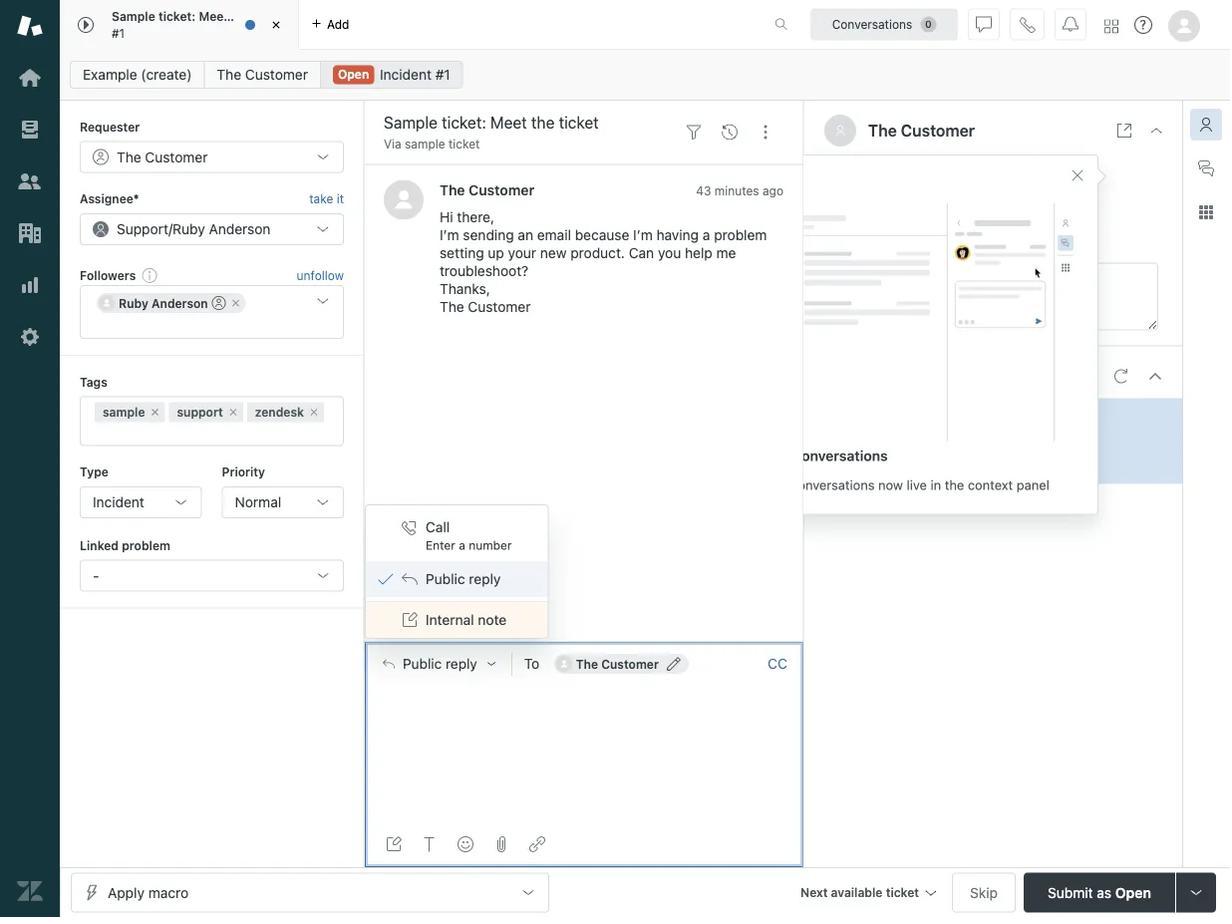 Task type: describe. For each thing, give the bounding box(es) containing it.
zendesk
[[255, 405, 304, 419]]

public inside public reply dropdown button
[[403, 656, 442, 672]]

customer@example.com image
[[556, 656, 572, 672]]

incident #1
[[380, 66, 450, 83]]

me
[[717, 245, 736, 261]]

hide composer image
[[576, 634, 592, 650]]

submit as open
[[1048, 885, 1152, 901]]

43 minutes ago
[[696, 183, 784, 197]]

panel
[[1017, 478, 1050, 493]]

sample ticket: meet the ticket 43 minutes ago status
[[864, 411, 1056, 470]]

customer context image
[[1199, 117, 1215, 133]]

your
[[508, 245, 537, 261]]

events image
[[722, 124, 738, 140]]

help
[[685, 245, 713, 261]]

cst
[[991, 201, 1018, 217]]

skip
[[970, 885, 998, 901]]

ruby inside assignee* element
[[173, 221, 205, 237]]

email
[[537, 227, 571, 243]]

can
[[629, 245, 654, 261]]

the customer up there,
[[440, 181, 535, 198]]

internal
[[426, 612, 474, 629]]

via sample ticket
[[384, 137, 480, 151]]

thu,
[[919, 201, 947, 217]]

minutes inside sample ticket: meet the ticket 43 minutes ago status
[[882, 434, 927, 448]]

conversations
[[832, 17, 913, 31]]

it
[[337, 192, 344, 206]]

ticket inside sample ticket: meet the ticket 43 minutes ago status
[[1020, 411, 1056, 427]]

ticket inside sample ticket: meet the ticket #1
[[254, 10, 287, 24]]

0 vertical spatial sample
[[405, 137, 445, 151]]

zendesk image
[[17, 879, 43, 905]]

customer@example.com
[[919, 169, 1077, 185]]

unfollow
[[297, 268, 344, 282]]

ticket: for sample ticket: meet the ticket #1
[[158, 10, 196, 24]]

(united
[[969, 232, 1016, 249]]

hi
[[440, 209, 453, 225]]

the inside secondary element
[[217, 66, 241, 83]]

internal note menu item
[[366, 603, 548, 638]]

customer@example.com button
[[805, 161, 1183, 193]]

enter
[[426, 539, 456, 553]]

sample for sample ticket: meet the ticket #1
[[112, 10, 155, 24]]

having
[[657, 227, 699, 243]]

0 vertical spatial minutes
[[715, 183, 760, 197]]

because
[[575, 227, 630, 243]]

1 horizontal spatial the
[[945, 478, 965, 493]]

main element
[[0, 0, 60, 918]]

#1 inside sample ticket: meet the ticket #1
[[112, 26, 125, 40]]

apply macro
[[108, 885, 189, 901]]

conversations for side conversations
[[794, 448, 888, 464]]

get help image
[[1135, 16, 1153, 34]]

zendesk products image
[[1105, 19, 1119, 33]]

incident button
[[80, 487, 202, 519]]

followers element
[[80, 285, 344, 339]]

via
[[384, 137, 402, 151]]

0 horizontal spatial 43 minutes ago text field
[[696, 183, 784, 197]]

public reply menu item
[[366, 562, 548, 598]]

example
[[83, 66, 137, 83]]

support
[[117, 221, 168, 237]]

states)
[[1020, 232, 1066, 249]]

assignee* element
[[80, 213, 344, 245]]

linked
[[80, 539, 119, 552]]

open inside secondary element
[[338, 67, 369, 81]]

call enter a number
[[426, 519, 512, 553]]

thu, 16:02 cst
[[919, 201, 1018, 217]]

example (create) button
[[70, 61, 205, 89]]

0 vertical spatial 43
[[696, 183, 711, 197]]

customers image
[[17, 169, 43, 194]]

thanks,
[[440, 281, 490, 297]]

-
[[93, 567, 99, 584]]

in
[[931, 478, 942, 493]]

16:02
[[951, 201, 987, 217]]

1 horizontal spatial 43 minutes ago text field
[[864, 434, 951, 448]]

Public reply composer text field
[[374, 685, 795, 727]]

status
[[864, 456, 902, 470]]

the customer link inside secondary element
[[204, 61, 321, 89]]

admin image
[[17, 324, 43, 350]]

user image
[[837, 126, 845, 136]]

1 i'm from the left
[[440, 227, 459, 243]]

notifications image
[[1063, 16, 1079, 32]]

followers
[[80, 268, 136, 282]]

add attachment image
[[494, 837, 510, 853]]

apply
[[108, 885, 145, 901]]

edit user image
[[667, 657, 681, 671]]

now
[[879, 478, 903, 493]]

customer up customer@example.com button
[[901, 121, 975, 140]]

the for sample ticket: meet the ticket #1
[[232, 10, 251, 24]]

the inside requester element
[[117, 148, 141, 165]]

1 horizontal spatial the customer link
[[440, 181, 535, 198]]

ticket down "subject" field
[[449, 137, 480, 151]]

a inside hi there, i'm sending an email because i'm having a problem setting up your new product. can you help me troubleshoot? thanks, the customer
[[703, 227, 711, 243]]

add button
[[299, 0, 361, 49]]

normal button
[[222, 487, 344, 519]]

0 horizontal spatial problem
[[122, 539, 170, 552]]

english
[[919, 232, 965, 249]]

product.
[[571, 245, 625, 261]]

side conversations
[[761, 448, 888, 464]]

you
[[658, 245, 681, 261]]

priority
[[222, 465, 265, 479]]

incident for incident #1
[[380, 66, 432, 83]]

local
[[825, 201, 859, 217]]

draft mode image
[[386, 837, 402, 853]]

reporting image
[[17, 272, 43, 298]]

side for side conversations now live in the context panel
[[761, 478, 787, 493]]

cc
[[768, 656, 788, 672]]

ruby anderson option
[[97, 293, 246, 313]]

setting
[[440, 245, 484, 261]]

/
[[168, 221, 173, 237]]

1 vertical spatial open
[[1116, 885, 1152, 901]]

to
[[524, 656, 540, 672]]

customer inside requester element
[[145, 148, 208, 165]]

support / ruby anderson
[[117, 221, 271, 237]]

sample ticket: meet the ticket #1
[[112, 10, 287, 40]]

linked problem
[[80, 539, 170, 552]]

close image
[[1149, 123, 1165, 139]]

remove image for sample
[[149, 406, 161, 418]]

cc button
[[768, 655, 788, 673]]

the customer up the thu, on the right top of page
[[869, 121, 975, 140]]

next
[[801, 886, 828, 900]]

take it button
[[309, 189, 344, 209]]

the up hi
[[440, 181, 465, 198]]

get started image
[[17, 65, 43, 91]]

incident for incident
[[93, 494, 144, 511]]

number
[[469, 539, 512, 553]]

info on adding followers image
[[142, 267, 158, 283]]

0 vertical spatial remove image
[[230, 297, 242, 309]]

unfollow button
[[297, 266, 344, 284]]



Task type: locate. For each thing, give the bounding box(es) containing it.
0 vertical spatial public
[[426, 571, 465, 588]]

internal note
[[426, 612, 507, 629]]

ticket left add popup button at top left
[[254, 10, 287, 24]]

1 horizontal spatial remove image
[[308, 406, 320, 418]]

incident down type
[[93, 494, 144, 511]]

the down requester at top
[[117, 148, 141, 165]]

remove image for support
[[227, 406, 239, 418]]

1 vertical spatial 43
[[864, 434, 879, 448]]

Subject field
[[380, 111, 672, 135]]

close image
[[266, 15, 286, 35]]

0 vertical spatial conversations
[[794, 448, 888, 464]]

english (united states)
[[919, 232, 1066, 249]]

1 horizontal spatial #1
[[436, 66, 450, 83]]

1 horizontal spatial problem
[[714, 227, 767, 243]]

Add user notes text field
[[919, 263, 1159, 331]]

1 vertical spatial #1
[[436, 66, 450, 83]]

0 vertical spatial the customer link
[[204, 61, 321, 89]]

customer up there,
[[469, 181, 535, 198]]

1 vertical spatial ruby
[[119, 296, 148, 310]]

0 vertical spatial public reply
[[426, 571, 501, 588]]

43
[[696, 183, 711, 197], [864, 434, 879, 448]]

live
[[907, 478, 927, 493]]

take
[[309, 192, 333, 206]]

context
[[968, 478, 1013, 493]]

1 vertical spatial ago
[[930, 434, 951, 448]]

the up "context"
[[995, 411, 1016, 427]]

customer left 'edit user' 'icon'
[[602, 657, 659, 671]]

the customer link
[[204, 61, 321, 89], [440, 181, 535, 198]]

language
[[825, 232, 888, 249]]

ago down ticket actions image
[[763, 183, 784, 197]]

problem
[[714, 227, 767, 243], [122, 539, 170, 552]]

ruby
[[173, 221, 205, 237], [119, 296, 148, 310]]

anderson inside assignee* element
[[209, 221, 271, 237]]

0 horizontal spatial meet
[[199, 10, 228, 24]]

reply inside public reply dropdown button
[[446, 656, 477, 672]]

meet
[[199, 10, 228, 24], [959, 411, 991, 427]]

sample inside sample ticket: meet the ticket #1
[[112, 10, 155, 24]]

the down sample ticket: meet the ticket #1
[[217, 66, 241, 83]]

1 horizontal spatial sample
[[864, 411, 912, 427]]

43 minutes ago text field up "status" at right
[[864, 434, 951, 448]]

0 horizontal spatial 43
[[696, 183, 711, 197]]

the customer down hide composer "image"
[[576, 657, 659, 671]]

1 horizontal spatial ago
[[930, 434, 951, 448]]

ruby inside option
[[119, 296, 148, 310]]

0 vertical spatial a
[[703, 227, 711, 243]]

2 side from the top
[[761, 478, 787, 493]]

customer down close image
[[245, 66, 308, 83]]

remove image
[[230, 297, 242, 309], [308, 406, 320, 418]]

tab
[[60, 0, 299, 50]]

secondary element
[[60, 55, 1231, 95]]

customer inside secondary element
[[245, 66, 308, 83]]

1 vertical spatial incident
[[93, 494, 144, 511]]

open down add on the top
[[338, 67, 369, 81]]

tabs tab list
[[60, 0, 754, 50]]

take it
[[309, 192, 344, 206]]

the customer link up there,
[[440, 181, 535, 198]]

ruby right support on the left of page
[[173, 221, 205, 237]]

1 vertical spatial remove image
[[308, 406, 320, 418]]

1 vertical spatial the
[[995, 411, 1016, 427]]

public reply down enter
[[426, 571, 501, 588]]

public reply button
[[365, 643, 511, 685]]

incident inside secondary element
[[380, 66, 432, 83]]

1 horizontal spatial open
[[1116, 885, 1152, 901]]

1 vertical spatial the customer link
[[440, 181, 535, 198]]

1 vertical spatial a
[[459, 539, 466, 553]]

43 up "status" at right
[[864, 434, 879, 448]]

meet inside sample ticket: meet the ticket #1
[[199, 10, 228, 24]]

43 inside sample ticket: meet the ticket 43 minutes ago status
[[864, 434, 879, 448]]

ticket: for sample ticket: meet the ticket 43 minutes ago status
[[915, 411, 955, 427]]

0 vertical spatial meet
[[199, 10, 228, 24]]

the inside sample ticket: meet the ticket #1
[[232, 10, 251, 24]]

the customer down close image
[[217, 66, 308, 83]]

#1
[[112, 26, 125, 40], [436, 66, 450, 83]]

0 horizontal spatial the customer link
[[204, 61, 321, 89]]

1 horizontal spatial i'm
[[633, 227, 653, 243]]

side conversations now live in the context panel
[[761, 478, 1050, 493]]

0 horizontal spatial #1
[[112, 26, 125, 40]]

customer inside hi there, i'm sending an email because i'm having a problem setting up your new product. can you help me troubleshoot? thanks, the customer
[[468, 299, 531, 315]]

the customer inside requester element
[[117, 148, 208, 165]]

(create)
[[141, 66, 192, 83]]

sample right via
[[405, 137, 445, 151]]

meet inside sample ticket: meet the ticket 43 minutes ago status
[[959, 411, 991, 427]]

1 horizontal spatial anderson
[[209, 221, 271, 237]]

remove image right support
[[227, 406, 239, 418]]

displays possible ticket submission types image
[[1189, 885, 1205, 901]]

call
[[426, 519, 450, 536]]

1 remove image from the left
[[149, 406, 161, 418]]

1 horizontal spatial 43
[[864, 434, 879, 448]]

reply
[[469, 571, 501, 588], [446, 656, 477, 672]]

sample up example (create)
[[112, 10, 155, 24]]

1 side from the top
[[761, 448, 791, 464]]

side for side conversations
[[761, 448, 791, 464]]

0 horizontal spatial ruby
[[119, 296, 148, 310]]

anderson left user is an agent icon
[[152, 296, 208, 310]]

type
[[80, 465, 109, 479]]

sending
[[463, 227, 514, 243]]

open right as
[[1116, 885, 1152, 901]]

zendesk support image
[[17, 13, 43, 39]]

new
[[540, 245, 567, 261]]

ago
[[763, 183, 784, 197], [930, 434, 951, 448]]

an
[[518, 227, 534, 243]]

conversations down side conversations
[[791, 478, 875, 493]]

the inside sample ticket: meet the ticket 43 minutes ago status
[[995, 411, 1016, 427]]

public
[[426, 571, 465, 588], [403, 656, 442, 672]]

incident down tabs tab list in the top of the page
[[380, 66, 432, 83]]

customer
[[245, 66, 308, 83], [901, 121, 975, 140], [145, 148, 208, 165], [469, 181, 535, 198], [468, 299, 531, 315], [602, 657, 659, 671]]

ticket right available
[[886, 886, 920, 900]]

tags
[[80, 375, 107, 389]]

1 vertical spatial meet
[[959, 411, 991, 427]]

the right in
[[945, 478, 965, 493]]

the right user image
[[869, 121, 897, 140]]

#1 down tabs tab list in the top of the page
[[436, 66, 450, 83]]

customer up "/"
[[145, 148, 208, 165]]

public inside public reply 'menu item'
[[426, 571, 465, 588]]

the inside hi there, i'm sending an email because i'm having a problem setting up your new product. can you help me troubleshoot? thanks, the customer
[[440, 299, 464, 315]]

button displays agent's chat status as invisible. image
[[976, 16, 992, 32]]

side
[[761, 448, 791, 464], [761, 478, 787, 493]]

anderson right "/"
[[209, 221, 271, 237]]

example (create)
[[83, 66, 192, 83]]

ruby right rubyanndersson@gmail.com image at the top of the page
[[119, 296, 148, 310]]

skip button
[[952, 873, 1016, 913]]

ticket: inside sample ticket: meet the ticket #1
[[158, 10, 196, 24]]

1 vertical spatial 43 minutes ago text field
[[864, 434, 951, 448]]

meet up "context"
[[959, 411, 991, 427]]

0 vertical spatial side
[[761, 448, 791, 464]]

reply down number
[[469, 571, 501, 588]]

public reply inside dropdown button
[[403, 656, 477, 672]]

0 horizontal spatial sample
[[112, 10, 155, 24]]

0 horizontal spatial i'm
[[440, 227, 459, 243]]

1 vertical spatial minutes
[[882, 434, 927, 448]]

2 remove image from the left
[[227, 406, 239, 418]]

minutes up "status" at right
[[882, 434, 927, 448]]

1 vertical spatial anderson
[[152, 296, 208, 310]]

reply inside public reply 'menu item'
[[469, 571, 501, 588]]

hi there, i'm sending an email because i'm having a problem setting up your new product. can you help me troubleshoot? thanks, the customer
[[440, 209, 767, 315]]

0 horizontal spatial minutes
[[715, 183, 760, 197]]

submit
[[1048, 885, 1094, 901]]

macro
[[148, 885, 189, 901]]

1 horizontal spatial ticket:
[[915, 411, 955, 427]]

support
[[177, 405, 223, 419]]

the customer inside the customer link
[[217, 66, 308, 83]]

0 vertical spatial incident
[[380, 66, 432, 83]]

requester
[[80, 120, 140, 134]]

as
[[1097, 885, 1112, 901]]

43 up having
[[696, 183, 711, 197]]

ticket: up '(create)'
[[158, 10, 196, 24]]

conversations button
[[811, 8, 958, 40]]

i'm down hi
[[440, 227, 459, 243]]

anderson
[[209, 221, 271, 237], [152, 296, 208, 310]]

public down the 'internal'
[[403, 656, 442, 672]]

problem down incident popup button
[[122, 539, 170, 552]]

sample
[[405, 137, 445, 151], [103, 405, 145, 419]]

next available ticket
[[801, 886, 920, 900]]

1 horizontal spatial sample
[[405, 137, 445, 151]]

0 vertical spatial sample
[[112, 10, 155, 24]]

the customer
[[217, 66, 308, 83], [869, 121, 975, 140], [117, 148, 208, 165], [440, 181, 535, 198], [576, 657, 659, 671]]

0 vertical spatial ago
[[763, 183, 784, 197]]

a up help
[[703, 227, 711, 243]]

sample
[[112, 10, 155, 24], [864, 411, 912, 427]]

a inside call enter a number
[[459, 539, 466, 553]]

ticket up panel
[[1020, 411, 1056, 427]]

0 vertical spatial reply
[[469, 571, 501, 588]]

ticket:
[[158, 10, 196, 24], [915, 411, 955, 427]]

43 minutes ago text field down events icon
[[696, 183, 784, 197]]

0 horizontal spatial open
[[338, 67, 369, 81]]

0 horizontal spatial the
[[232, 10, 251, 24]]

there,
[[457, 209, 495, 225]]

ago up in
[[930, 434, 951, 448]]

next available ticket button
[[792, 873, 944, 916]]

0 vertical spatial problem
[[714, 227, 767, 243]]

remove image left support
[[149, 406, 161, 418]]

0 vertical spatial the
[[232, 10, 251, 24]]

the
[[217, 66, 241, 83], [869, 121, 897, 140], [117, 148, 141, 165], [440, 181, 465, 198], [440, 299, 464, 315], [576, 657, 598, 671]]

filter image
[[686, 124, 702, 140]]

1 vertical spatial conversations
[[791, 478, 875, 493]]

sample down "tags"
[[103, 405, 145, 419]]

ticket: up in
[[915, 411, 955, 427]]

view more details image
[[1117, 123, 1133, 139]]

user is an agent image
[[212, 296, 226, 310]]

the for sample ticket: meet the ticket 43 minutes ago status
[[995, 411, 1016, 427]]

the down thanks,
[[440, 299, 464, 315]]

meet for sample ticket: meet the ticket #1
[[199, 10, 228, 24]]

add
[[327, 17, 350, 31]]

ticket inside popup button
[[886, 886, 920, 900]]

0 vertical spatial 43 minutes ago text field
[[696, 183, 784, 197]]

0 vertical spatial ticket:
[[158, 10, 196, 24]]

remove image right user is an agent icon
[[230, 297, 242, 309]]

insert emojis image
[[458, 837, 474, 853]]

43 minutes ago text field
[[696, 183, 784, 197], [864, 434, 951, 448]]

note
[[478, 612, 507, 629]]

views image
[[17, 117, 43, 143]]

troubleshoot?
[[440, 263, 529, 279]]

remove image right zendesk
[[308, 406, 320, 418]]

1 vertical spatial sample
[[103, 405, 145, 419]]

apps image
[[1199, 204, 1215, 220]]

organizations image
[[17, 220, 43, 246]]

1 horizontal spatial remove image
[[227, 406, 239, 418]]

2 vertical spatial the
[[945, 478, 965, 493]]

notes
[[825, 264, 863, 281]]

ticket actions image
[[758, 124, 774, 140]]

the left close image
[[232, 10, 251, 24]]

a right enter
[[459, 539, 466, 553]]

0 horizontal spatial anderson
[[152, 296, 208, 310]]

ruby anderson
[[119, 296, 208, 310]]

assignee*
[[80, 192, 139, 206]]

reply down internal note menu item
[[446, 656, 477, 672]]

ticket
[[254, 10, 287, 24], [449, 137, 480, 151], [1020, 411, 1056, 427], [886, 886, 920, 900]]

0 horizontal spatial remove image
[[230, 297, 242, 309]]

remove image
[[149, 406, 161, 418], [227, 406, 239, 418]]

0 horizontal spatial ago
[[763, 183, 784, 197]]

the customer down requester at top
[[117, 148, 208, 165]]

1 horizontal spatial a
[[703, 227, 711, 243]]

the customer link down close image
[[204, 61, 321, 89]]

sample for sample ticket: meet the ticket 43 minutes ago status
[[864, 411, 912, 427]]

conversations up now
[[794, 448, 888, 464]]

1 horizontal spatial meet
[[959, 411, 991, 427]]

ticket: inside sample ticket: meet the ticket 43 minutes ago status
[[915, 411, 955, 427]]

1 vertical spatial public reply
[[403, 656, 477, 672]]

meet left close image
[[199, 10, 228, 24]]

public reply inside 'menu item'
[[426, 571, 501, 588]]

user image
[[835, 125, 847, 137]]

time
[[863, 201, 891, 217]]

1 horizontal spatial incident
[[380, 66, 432, 83]]

0 horizontal spatial a
[[459, 539, 466, 553]]

1 vertical spatial public
[[403, 656, 442, 672]]

0 horizontal spatial sample
[[103, 405, 145, 419]]

public reply down the 'internal'
[[403, 656, 477, 672]]

0 horizontal spatial remove image
[[149, 406, 161, 418]]

customer down thanks,
[[468, 299, 531, 315]]

i'm up can at right
[[633, 227, 653, 243]]

0 vertical spatial #1
[[112, 26, 125, 40]]

0 vertical spatial open
[[338, 67, 369, 81]]

conversations for side conversations now live in the context panel
[[791, 478, 875, 493]]

incident inside popup button
[[93, 494, 144, 511]]

0 vertical spatial ruby
[[173, 221, 205, 237]]

2 horizontal spatial the
[[995, 411, 1016, 427]]

open
[[338, 67, 369, 81], [1116, 885, 1152, 901]]

#1 inside secondary element
[[436, 66, 450, 83]]

0 vertical spatial anderson
[[209, 221, 271, 237]]

problem up me
[[714, 227, 767, 243]]

up
[[488, 245, 504, 261]]

add link (cmd k) image
[[530, 837, 546, 853]]

the down hide composer "image"
[[576, 657, 598, 671]]

public down enter
[[426, 571, 465, 588]]

1 horizontal spatial ruby
[[173, 221, 205, 237]]

minutes down events icon
[[715, 183, 760, 197]]

problem inside hi there, i'm sending an email because i'm having a problem setting up your new product. can you help me troubleshoot? thanks, the customer
[[714, 227, 767, 243]]

1 horizontal spatial minutes
[[882, 434, 927, 448]]

0 horizontal spatial ticket:
[[158, 10, 196, 24]]

1 vertical spatial ticket:
[[915, 411, 955, 427]]

anderson inside option
[[152, 296, 208, 310]]

normal
[[235, 494, 281, 511]]

linked problem element
[[80, 560, 344, 592]]

meet for sample ticket: meet the ticket 43 minutes ago status
[[959, 411, 991, 427]]

sample up "status" at right
[[864, 411, 912, 427]]

requester element
[[80, 141, 344, 173]]

a
[[703, 227, 711, 243], [459, 539, 466, 553]]

sample inside sample ticket: meet the ticket 43 minutes ago status
[[864, 411, 912, 427]]

0 horizontal spatial incident
[[93, 494, 144, 511]]

available
[[831, 886, 883, 900]]

1 vertical spatial reply
[[446, 656, 477, 672]]

avatar image
[[384, 180, 424, 220]]

1 vertical spatial problem
[[122, 539, 170, 552]]

2 i'm from the left
[[633, 227, 653, 243]]

ago inside sample ticket: meet the ticket 43 minutes ago status
[[930, 434, 951, 448]]

#1 up example at the left of page
[[112, 26, 125, 40]]

1 vertical spatial sample
[[864, 411, 912, 427]]

1 vertical spatial side
[[761, 478, 787, 493]]

call menu item
[[366, 510, 548, 562]]

format text image
[[422, 837, 438, 853]]

rubyanndersson@gmail.com image
[[99, 295, 115, 311]]

tab containing sample ticket: meet the ticket
[[60, 0, 299, 50]]



Task type: vqa. For each thing, say whether or not it's contained in the screenshot.
the Messaging
no



